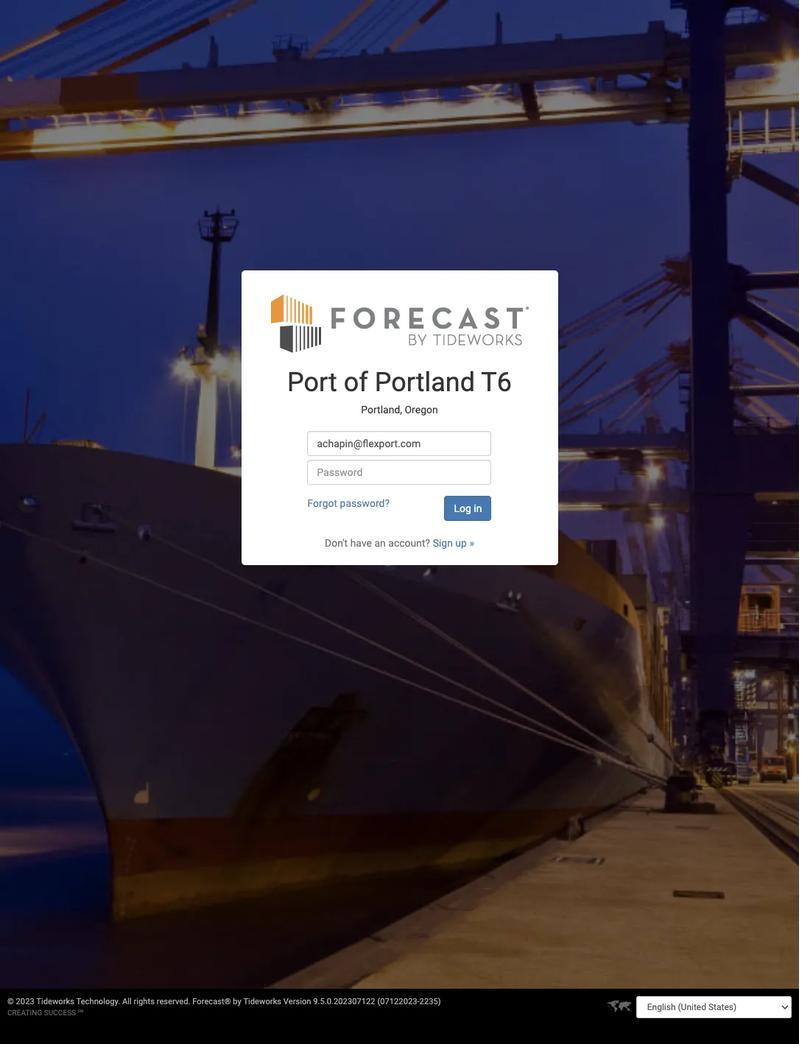 Task type: describe. For each thing, give the bounding box(es) containing it.
version
[[284, 997, 311, 1007]]

of
[[344, 367, 368, 398]]

forecast®
[[193, 997, 231, 1007]]

forecast® by tideworks image
[[271, 292, 529, 354]]

all
[[122, 997, 132, 1007]]

9.5.0.202307122
[[313, 997, 376, 1007]]

technology.
[[76, 997, 120, 1007]]

don't
[[325, 537, 348, 549]]

2 tideworks from the left
[[243, 997, 282, 1007]]

port of portland t6 portland, oregon
[[287, 367, 512, 416]]

2023
[[16, 997, 34, 1007]]

port
[[287, 367, 337, 398]]

oregon
[[405, 404, 438, 416]]

reserved.
[[157, 997, 190, 1007]]

© 2023 tideworks technology. all rights reserved. forecast® by tideworks version 9.5.0.202307122 (07122023-2235) creating success ℠
[[7, 997, 441, 1017]]

an
[[375, 537, 386, 549]]

t6
[[481, 367, 512, 398]]

℠
[[78, 1009, 83, 1017]]

don't have an account? sign up »
[[325, 537, 475, 549]]

©
[[7, 997, 14, 1007]]

Email or username text field
[[308, 431, 492, 456]]

portland
[[375, 367, 475, 398]]

1 tideworks from the left
[[36, 997, 74, 1007]]



Task type: vqa. For each thing, say whether or not it's contained in the screenshot.
9.5.0.202307122
yes



Task type: locate. For each thing, give the bounding box(es) containing it.
success
[[44, 1009, 76, 1017]]

0 horizontal spatial tideworks
[[36, 997, 74, 1007]]

tideworks up the success
[[36, 997, 74, 1007]]

sign up » link
[[433, 537, 475, 549]]

have
[[351, 537, 372, 549]]

by
[[233, 997, 242, 1007]]

forgot
[[308, 497, 338, 509]]

tideworks
[[36, 997, 74, 1007], [243, 997, 282, 1007]]

up
[[456, 537, 467, 549]]

forgot password? log in
[[308, 497, 482, 514]]

log in button
[[445, 496, 492, 521]]

»
[[470, 537, 475, 549]]

account?
[[389, 537, 430, 549]]

log
[[454, 502, 472, 514]]

rights
[[134, 997, 155, 1007]]

in
[[474, 502, 482, 514]]

sign
[[433, 537, 453, 549]]

password?
[[340, 497, 390, 509]]

tideworks right by
[[243, 997, 282, 1007]]

portland,
[[361, 404, 402, 416]]

2235)
[[420, 997, 441, 1007]]

creating
[[7, 1009, 42, 1017]]

forgot password? link
[[308, 497, 390, 509]]

1 horizontal spatial tideworks
[[243, 997, 282, 1007]]

(07122023-
[[378, 997, 420, 1007]]

Password password field
[[308, 460, 492, 485]]



